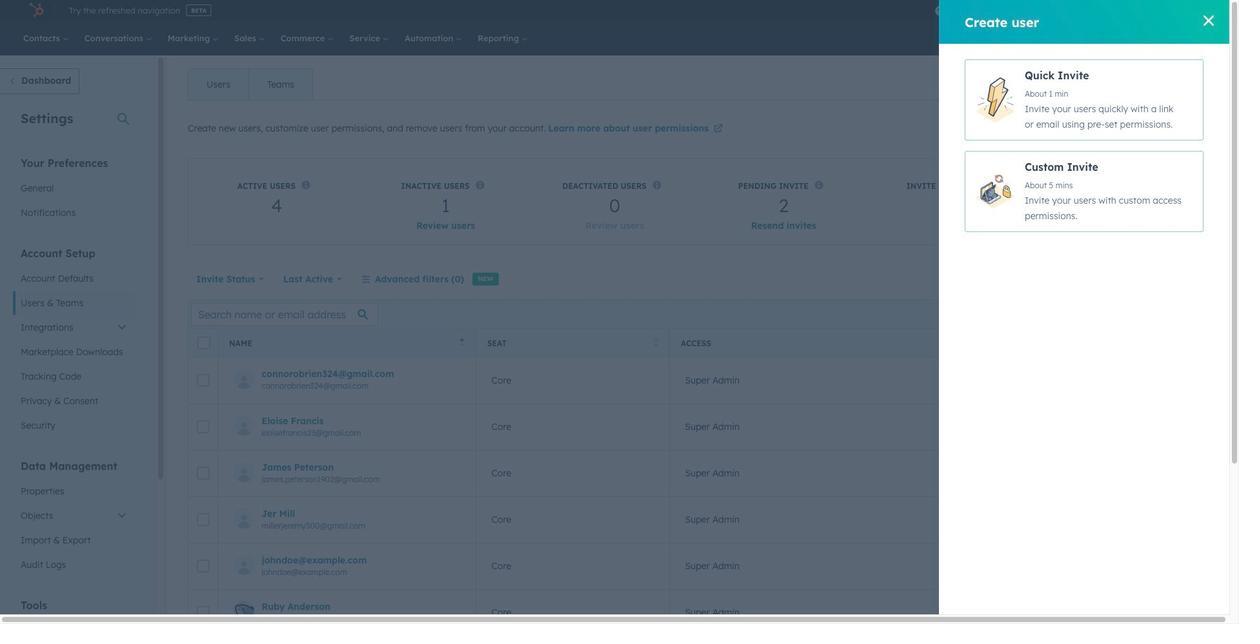 Task type: describe. For each thing, give the bounding box(es) containing it.
1 main team element from the top
[[960, 358, 1153, 404]]

Search HubSpot search field
[[1038, 27, 1184, 49]]

close image
[[1204, 15, 1214, 26]]

Search name or email address search field
[[191, 303, 378, 326]]

link opens in a new window image for top link opens in a new window image
[[714, 125, 723, 134]]

jer mill image
[[1119, 5, 1131, 16]]

2 main team element from the top
[[960, 404, 1153, 450]]

ascending sort. press to sort descending. image
[[460, 338, 465, 347]]



Task type: locate. For each thing, give the bounding box(es) containing it.
3 main team element from the top
[[960, 450, 1153, 497]]

account setup element
[[13, 247, 135, 438]]

menu
[[928, 0, 1214, 21]]

navigation
[[188, 68, 313, 101]]

ascending sort. press to sort descending. element
[[460, 338, 465, 349]]

None checkbox
[[965, 59, 1204, 141], [965, 151, 1204, 232], [965, 59, 1204, 141], [965, 151, 1204, 232]]

1 horizontal spatial link opens in a new window image
[[1163, 219, 1172, 235]]

link opens in a new window image
[[714, 122, 723, 137], [1163, 219, 1172, 235]]

0 horizontal spatial link opens in a new window image
[[714, 122, 723, 137]]

your preferences element
[[13, 156, 135, 225]]

1 horizontal spatial link opens in a new window image
[[1163, 222, 1172, 232]]

1 vertical spatial link opens in a new window image
[[1163, 222, 1172, 232]]

marketplaces image
[[1022, 6, 1034, 17]]

1 vertical spatial link opens in a new window image
[[1163, 219, 1172, 235]]

column header
[[960, 329, 1154, 358]]

link opens in a new window image
[[714, 125, 723, 134], [1163, 222, 1172, 232]]

data management element
[[13, 460, 135, 578]]

4 main team element from the top
[[960, 497, 1153, 543]]

5 main team element from the top
[[960, 543, 1153, 590]]

press to sort. image
[[654, 338, 658, 347]]

0 vertical spatial link opens in a new window image
[[714, 122, 723, 137]]

0 horizontal spatial link opens in a new window image
[[714, 125, 723, 134]]

main team element
[[960, 358, 1153, 404], [960, 404, 1153, 450], [960, 450, 1153, 497], [960, 497, 1153, 543], [960, 543, 1153, 590]]

link opens in a new window image for link opens in a new window image to the bottom
[[1163, 222, 1172, 232]]

0 vertical spatial link opens in a new window image
[[714, 125, 723, 134]]

press to sort. element
[[654, 338, 658, 349]]



Task type: vqa. For each thing, say whether or not it's contained in the screenshot.
NOTIFICATION TOPICS corresponding to Lists
no



